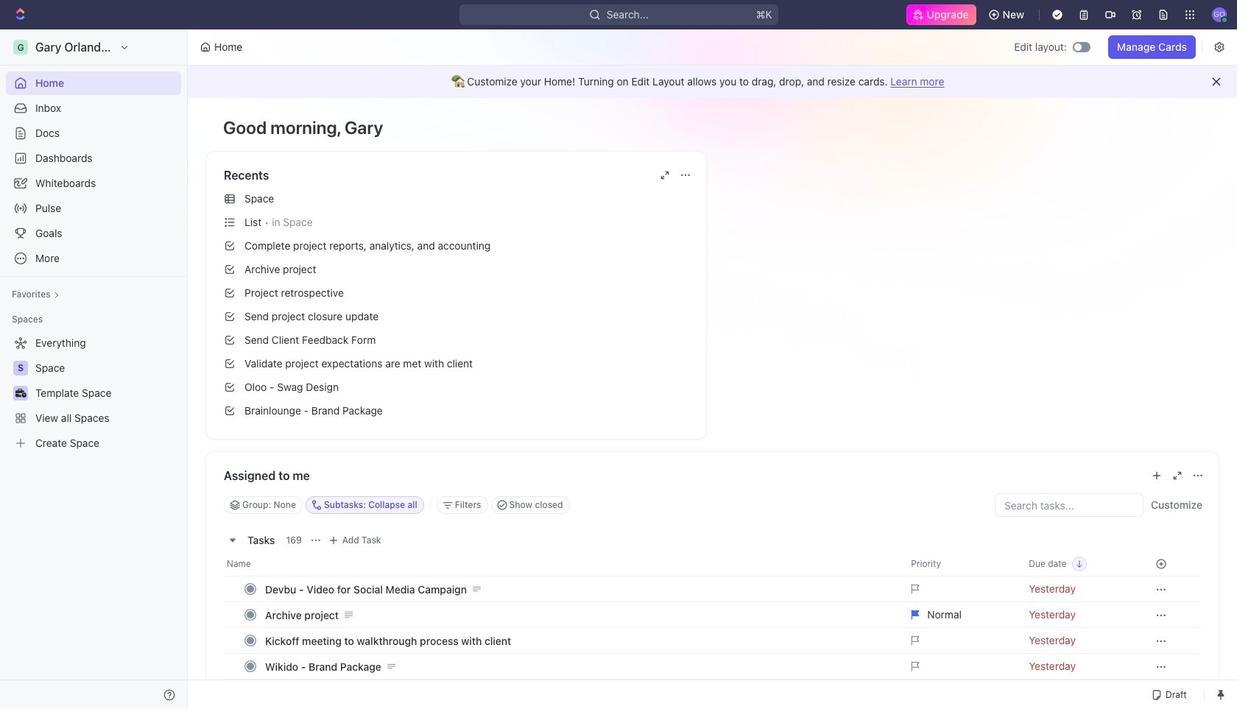 Task type: vqa. For each thing, say whether or not it's contained in the screenshot.
Gantt link
no



Task type: locate. For each thing, give the bounding box(es) containing it.
business time image
[[15, 389, 26, 398]]

space, , element
[[13, 361, 28, 376]]

tree
[[6, 331, 181, 455]]

sidebar navigation
[[0, 29, 191, 709]]

alert
[[188, 66, 1237, 98]]



Task type: describe. For each thing, give the bounding box(es) containing it.
gary orlando's workspace, , element
[[13, 40, 28, 54]]

tree inside sidebar navigation
[[6, 331, 181, 455]]

Search tasks... text field
[[995, 494, 1143, 516]]



